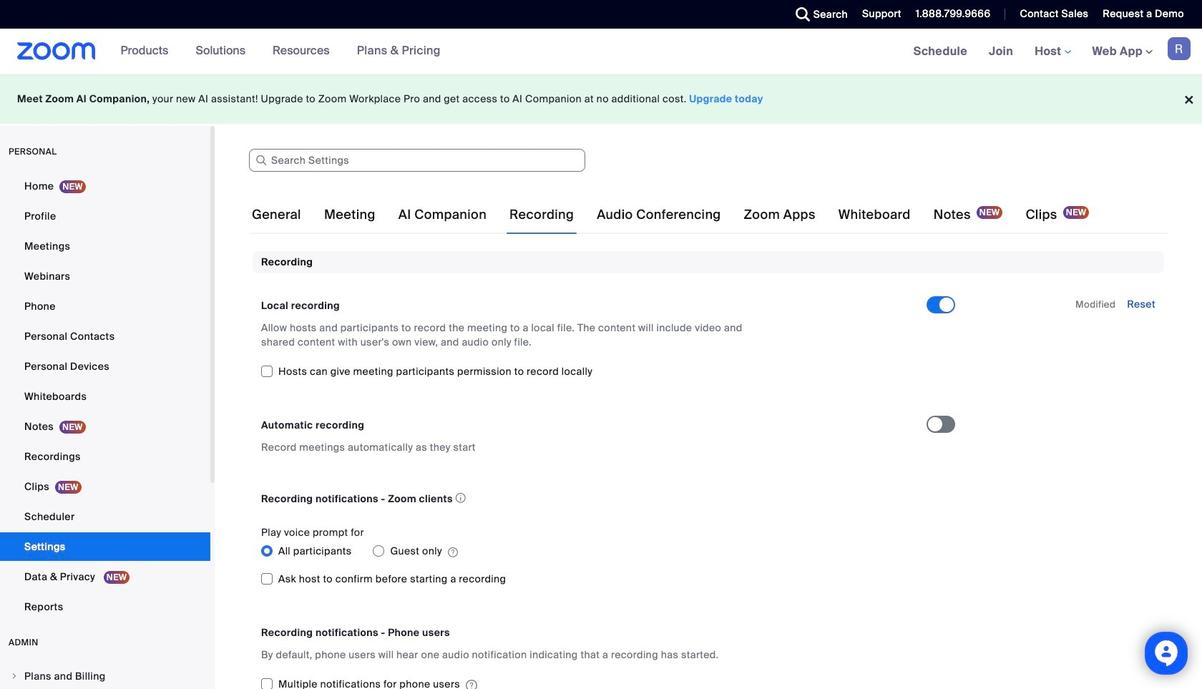 Task type: vqa. For each thing, say whether or not it's contained in the screenshot.
the bottom Share Icon
no



Task type: locate. For each thing, give the bounding box(es) containing it.
option group inside recording "element"
[[261, 540, 927, 563]]

option group
[[261, 540, 927, 563]]

menu item
[[0, 663, 210, 689]]

right image
[[10, 672, 19, 681]]

recording element
[[253, 251, 1164, 689]]

banner
[[0, 29, 1202, 75]]

footer
[[0, 74, 1202, 124]]

learn more about guest only image
[[448, 546, 458, 559]]

meetings navigation
[[903, 29, 1202, 75]]

application
[[261, 489, 914, 508]]

Search Settings text field
[[249, 149, 585, 172]]



Task type: describe. For each thing, give the bounding box(es) containing it.
info outline image
[[456, 489, 466, 508]]

application inside recording "element"
[[261, 489, 914, 508]]

learn more about multiple notifications for phone users image
[[466, 679, 477, 689]]

product information navigation
[[110, 29, 452, 74]]

personal menu menu
[[0, 172, 210, 623]]

tabs of my account settings page tab list
[[249, 195, 1092, 235]]

profile picture image
[[1168, 37, 1191, 60]]

zoom logo image
[[17, 42, 96, 60]]



